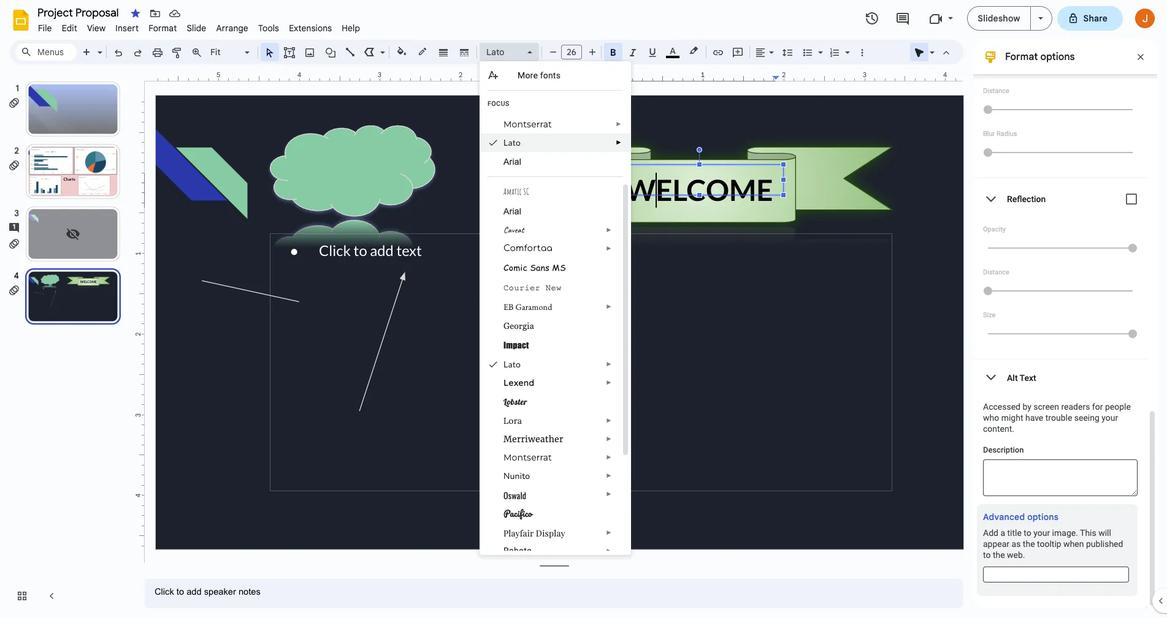 Task type: vqa. For each thing, say whether or not it's contained in the screenshot.
Edit menu item
yes



Task type: describe. For each thing, give the bounding box(es) containing it.
ms
[[552, 262, 566, 274]]

file
[[38, 23, 52, 34]]

lobster
[[504, 397, 527, 408]]

1 montserrat from the top
[[504, 119, 552, 130]]

pacifico menu
[[480, 61, 631, 561]]

share
[[1084, 13, 1108, 24]]

tools
[[258, 23, 279, 34]]

highlight color image
[[687, 44, 701, 58]]

format menu item
[[144, 21, 182, 36]]

share button
[[1057, 6, 1123, 31]]

trouble
[[1046, 413, 1072, 423]]

Toggle reflection checkbox
[[1119, 187, 1144, 212]]

size
[[983, 312, 996, 320]]

people
[[1105, 402, 1131, 412]]

image.
[[1052, 529, 1078, 539]]

Title field
[[983, 567, 1129, 583]]

insert
[[116, 23, 139, 34]]

edit
[[62, 23, 77, 34]]

main toolbar
[[76, 0, 872, 476]]

title
[[1008, 529, 1022, 539]]

comic sans ms
[[504, 262, 566, 274]]

comfortaa
[[504, 244, 553, 253]]

slide menu item
[[182, 21, 211, 36]]

2 vertical spatial lato
[[504, 359, 521, 370]]

courier new
[[504, 283, 562, 293]]

1 horizontal spatial to
[[1024, 529, 1032, 539]]

Rename text field
[[33, 5, 126, 20]]

navigation inside "pacifico" application
[[0, 69, 135, 619]]

Zoom text field
[[209, 44, 243, 61]]

view menu item
[[82, 21, 111, 36]]

text color image
[[666, 44, 680, 58]]

more fonts
[[518, 71, 561, 80]]

your inside accessed by screen readers for people who might have trouble seeing your content.
[[1102, 413, 1118, 423]]

text
[[1020, 373, 1036, 383]]

radius
[[997, 130, 1017, 138]]

border weight option
[[436, 44, 451, 61]]

format options section
[[973, 0, 1157, 609]]

slideshow button
[[968, 6, 1031, 31]]

roboto
[[504, 547, 532, 556]]

description
[[983, 446, 1024, 455]]

eb garamond
[[504, 302, 552, 313]]

readers
[[1061, 402, 1090, 412]]

garamond
[[516, 302, 552, 313]]

might
[[1001, 413, 1023, 423]]

new slide with layout image
[[94, 44, 102, 48]]

distance for blur radius
[[983, 87, 1010, 95]]

Font size field
[[561, 45, 587, 63]]

Star checkbox
[[127, 5, 144, 22]]

view
[[87, 23, 106, 34]]

your inside add a title to your image. this will appear as the tooltip when published to the web.
[[1034, 529, 1050, 539]]

arrange
[[216, 23, 248, 34]]

opacity
[[983, 226, 1006, 234]]

slide
[[187, 23, 206, 34]]

presentation options image
[[1038, 17, 1043, 20]]

format for format options
[[1005, 51, 1038, 63]]

impact
[[504, 340, 529, 351]]

add a title to your image. this will appear as the tooltip when published to the web.
[[983, 529, 1123, 561]]

Font size text field
[[562, 45, 582, 60]]

accessed by screen readers for people who might have trouble seeing your content.
[[983, 402, 1131, 434]]

pacifico application
[[0, 0, 1167, 619]]

caveat
[[504, 225, 524, 236]]

help menu item
[[337, 21, 365, 36]]

oswald
[[504, 489, 526, 502]]

distance for size
[[983, 269, 1010, 277]]

amatic sc
[[504, 186, 529, 197]]

reflection tab
[[973, 179, 1148, 220]]

insert menu item
[[111, 21, 144, 36]]

menu bar inside menu bar banner
[[33, 16, 365, 36]]

1 vertical spatial to
[[983, 551, 991, 561]]

published
[[1086, 540, 1123, 550]]

for
[[1092, 402, 1103, 412]]

pacifico
[[504, 507, 532, 521]]

advanced
[[983, 512, 1025, 523]]

tooltip
[[1037, 540, 1062, 550]]

display
[[536, 528, 565, 540]]

font list. lato selected. option
[[486, 44, 520, 61]]

extensions
[[289, 23, 332, 34]]

as
[[1012, 540, 1021, 550]]



Task type: locate. For each thing, give the bounding box(es) containing it.
mode and view toolbar
[[910, 40, 956, 64]]

slideshow
[[978, 13, 1020, 24]]

options for format options
[[1041, 51, 1075, 63]]

options
[[1041, 51, 1075, 63], [1028, 512, 1059, 523]]

your down people
[[1102, 413, 1118, 423]]

arial up amatic
[[504, 157, 521, 167]]

to right title
[[1024, 529, 1032, 539]]

sans
[[530, 262, 550, 274]]

fill color: transparent image
[[395, 44, 409, 60]]

distance down opacity
[[983, 269, 1010, 277]]

extensions menu item
[[284, 21, 337, 36]]

distance up blur radius at the right
[[983, 87, 1010, 95]]

►
[[616, 121, 622, 128], [616, 139, 622, 146], [606, 227, 612, 234], [606, 245, 612, 252], [606, 304, 612, 310], [606, 361, 612, 368], [606, 380, 612, 386], [606, 418, 612, 424], [606, 436, 612, 443], [606, 455, 612, 461], [606, 473, 612, 480], [606, 491, 612, 498], [606, 530, 612, 537], [606, 548, 612, 555]]

format left slide
[[149, 23, 177, 34]]

your up tooltip on the right of the page
[[1034, 529, 1050, 539]]

amatic
[[504, 186, 522, 197]]

to down appear at right bottom
[[983, 551, 991, 561]]

format down slideshow button
[[1005, 51, 1038, 63]]

navigation
[[0, 69, 135, 619]]

1 vertical spatial lato
[[504, 137, 521, 148]]

2 montserrat from the top
[[504, 453, 552, 464]]

options inside tab
[[1028, 512, 1059, 523]]

this
[[1080, 529, 1097, 539]]

georgia
[[504, 321, 534, 331]]

1 arial from the top
[[504, 157, 521, 167]]

more
[[518, 71, 538, 80]]

0 vertical spatial your
[[1102, 413, 1118, 423]]

select line image
[[377, 44, 385, 48]]

lato inside option
[[486, 47, 505, 58]]

1 distance from the top
[[983, 87, 1010, 95]]

alt text
[[1007, 373, 1036, 383]]

0 vertical spatial the
[[1023, 540, 1035, 550]]

accessed
[[983, 402, 1021, 412]]

border color: transparent image
[[416, 44, 430, 60]]

line & paragraph spacing image
[[781, 44, 795, 61]]

1 vertical spatial the
[[993, 551, 1005, 561]]

0 vertical spatial to
[[1024, 529, 1032, 539]]

1 vertical spatial distance
[[983, 269, 1010, 277]]

help
[[342, 23, 360, 34]]

file menu item
[[33, 21, 57, 36]]

blur radius
[[983, 130, 1017, 138]]

options up image.
[[1028, 512, 1059, 523]]

the
[[1023, 540, 1035, 550], [993, 551, 1005, 561]]

focus
[[488, 100, 510, 108]]

2 distance from the top
[[983, 269, 1010, 277]]

shape image
[[324, 44, 338, 61]]

focus menu item
[[480, 96, 630, 115]]

Zoom field
[[207, 44, 255, 61]]

lato
[[486, 47, 505, 58], [504, 137, 521, 148], [504, 359, 521, 370]]

advanced options tab
[[983, 511, 1059, 525]]

1 vertical spatial format
[[1005, 51, 1038, 63]]

who
[[983, 413, 999, 423]]

menu bar banner
[[0, 0, 1167, 619]]

advanced options
[[983, 512, 1059, 523]]

0 horizontal spatial the
[[993, 551, 1005, 561]]

tools menu item
[[253, 21, 284, 36]]

distance
[[983, 87, 1010, 95], [983, 269, 1010, 277]]

lato down focus
[[504, 137, 521, 148]]

eb
[[504, 302, 514, 313]]

a
[[1001, 529, 1005, 539]]

to
[[1024, 529, 1032, 539], [983, 551, 991, 561]]

format inside format menu item
[[149, 23, 177, 34]]

alt
[[1007, 373, 1018, 383]]

montserrat down merriweather
[[504, 453, 552, 464]]

0 horizontal spatial your
[[1034, 529, 1050, 539]]

1 horizontal spatial the
[[1023, 540, 1035, 550]]

when
[[1064, 540, 1084, 550]]

Menus field
[[15, 44, 77, 61]]

by
[[1023, 402, 1032, 412]]

have
[[1026, 413, 1044, 423]]

0 horizontal spatial format
[[149, 23, 177, 34]]

screen
[[1034, 402, 1059, 412]]

nunito
[[504, 471, 530, 483]]

sc
[[524, 186, 529, 197]]

menu bar
[[33, 16, 365, 36]]

1 horizontal spatial your
[[1102, 413, 1118, 423]]

arial up caveat
[[504, 207, 521, 217]]

1 vertical spatial options
[[1028, 512, 1059, 523]]

fonts
[[540, 71, 561, 80]]

0 horizontal spatial to
[[983, 551, 991, 561]]

0 vertical spatial format
[[149, 23, 177, 34]]

format
[[149, 23, 177, 34], [1005, 51, 1038, 63]]

Description text field
[[983, 460, 1138, 497]]

0 vertical spatial arial
[[504, 157, 521, 167]]

0 vertical spatial montserrat
[[504, 119, 552, 130]]

your
[[1102, 413, 1118, 423], [1034, 529, 1050, 539]]

edit menu item
[[57, 21, 82, 36]]

content.
[[983, 424, 1015, 434]]

playfair
[[504, 528, 534, 540]]

reflection
[[1007, 194, 1046, 204]]

web.
[[1007, 551, 1025, 561]]

lexend
[[504, 378, 534, 389]]

insert image image
[[303, 44, 317, 61]]

courier
[[504, 283, 541, 293]]

2 arial from the top
[[504, 207, 521, 217]]

add
[[983, 529, 999, 539]]

comic
[[504, 262, 527, 274]]

1 vertical spatial montserrat
[[504, 453, 552, 464]]

format options
[[1005, 51, 1075, 63]]

arrange menu item
[[211, 21, 253, 36]]

montserrat
[[504, 119, 552, 130], [504, 453, 552, 464]]

format for format
[[149, 23, 177, 34]]

options for advanced options
[[1028, 512, 1059, 523]]

lato down impact
[[504, 359, 521, 370]]

menu bar containing file
[[33, 16, 365, 36]]

playfair display
[[504, 528, 565, 540]]

montserrat down focus menu item
[[504, 119, 552, 130]]

0 vertical spatial options
[[1041, 51, 1075, 63]]

border dash option
[[457, 44, 471, 61]]

blur
[[983, 130, 995, 138]]

arial
[[504, 157, 521, 167], [504, 207, 521, 217]]

options down the presentation options icon in the right of the page
[[1041, 51, 1075, 63]]

1 vertical spatial arial
[[504, 207, 521, 217]]

alt text tab
[[973, 360, 1148, 396]]

lora
[[504, 416, 522, 427]]

0 vertical spatial distance
[[983, 87, 1010, 95]]

format inside the format options section
[[1005, 51, 1038, 63]]

new
[[546, 283, 562, 293]]

lato right border dash option
[[486, 47, 505, 58]]

seeing
[[1075, 413, 1100, 423]]

1 horizontal spatial format
[[1005, 51, 1038, 63]]

appear
[[983, 540, 1010, 550]]

1 vertical spatial your
[[1034, 529, 1050, 539]]

will
[[1099, 529, 1111, 539]]

live pointer settings image
[[927, 44, 935, 48]]

the right as
[[1023, 540, 1035, 550]]

merriweather
[[504, 434, 563, 445]]

0 vertical spatial lato
[[486, 47, 505, 58]]

the down appear at right bottom
[[993, 551, 1005, 561]]



